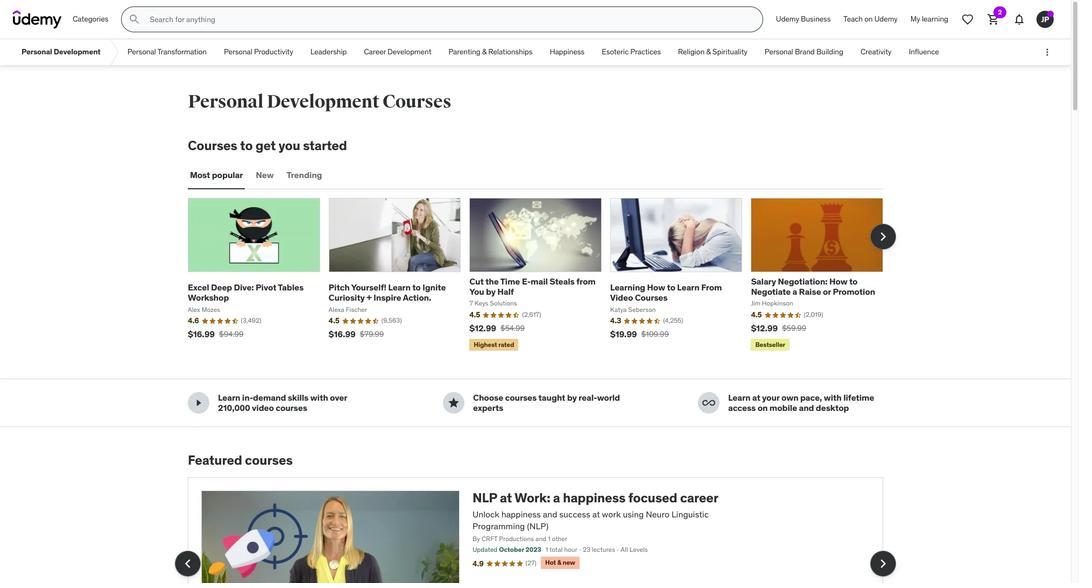 Task type: locate. For each thing, give the bounding box(es) containing it.
learning how to learn from video courses
[[611, 282, 722, 303]]

1 vertical spatial at
[[500, 490, 512, 507]]

submit search image
[[128, 13, 141, 26]]

0 vertical spatial happiness
[[563, 490, 626, 507]]

trending button
[[285, 163, 325, 188]]

previous image
[[179, 556, 197, 573]]

religion & spirituality link
[[670, 39, 757, 65]]

1 vertical spatial next image
[[875, 556, 892, 573]]

inspire
[[374, 293, 402, 303]]

1 vertical spatial and
[[543, 509, 558, 520]]

at
[[753, 393, 761, 403], [500, 490, 512, 507], [593, 509, 600, 520]]

on left mobile
[[758, 403, 768, 414]]

experts
[[473, 403, 504, 414]]

udemy left my
[[875, 14, 898, 24]]

categories
[[73, 14, 108, 24]]

arrow pointing to subcategory menu links image
[[109, 39, 119, 65]]

0 horizontal spatial with
[[311, 393, 328, 403]]

business
[[802, 14, 831, 24]]

1 vertical spatial 1
[[546, 546, 549, 554]]

medium image left 210,000
[[192, 397, 205, 410]]

a left raise
[[793, 287, 798, 297]]

0 vertical spatial a
[[793, 287, 798, 297]]

new button
[[254, 163, 276, 188]]

spirituality
[[713, 47, 748, 57]]

courses inside 'choose courses taught by real-world experts'
[[506, 393, 537, 403]]

to left from
[[667, 282, 676, 293]]

relationships
[[489, 47, 533, 57]]

& right 'parenting'
[[482, 47, 487, 57]]

a right work:
[[553, 490, 561, 507]]

development right career
[[388, 47, 432, 57]]

23
[[583, 546, 591, 554]]

by
[[486, 287, 496, 297], [568, 393, 577, 403]]

the
[[486, 276, 499, 287]]

negotiation:
[[778, 276, 828, 287]]

learn in-demand skills with over 210,000 video courses
[[218, 393, 347, 414]]

1 vertical spatial courses
[[188, 137, 238, 154]]

2
[[999, 8, 1003, 16]]

updated
[[473, 546, 498, 554]]

1 vertical spatial by
[[568, 393, 577, 403]]

most
[[190, 170, 210, 181]]

udemy business link
[[770, 6, 838, 32]]

0 vertical spatial and
[[800, 403, 815, 414]]

2 horizontal spatial courses
[[635, 293, 668, 303]]

learn right medium icon
[[729, 393, 751, 403]]

in-
[[242, 393, 253, 403]]

0 vertical spatial 1
[[548, 535, 551, 543]]

happiness up work
[[563, 490, 626, 507]]

development down categories dropdown button
[[54, 47, 101, 57]]

development for career development
[[388, 47, 432, 57]]

action.
[[403, 293, 432, 303]]

how right learning
[[648, 282, 666, 293]]

to left ignite
[[413, 282, 421, 293]]

at left your
[[753, 393, 761, 403]]

esoteric practices
[[602, 47, 661, 57]]

0 horizontal spatial udemy
[[777, 14, 800, 24]]

demand
[[253, 393, 286, 403]]

to inside pitch yourself! learn to ignite curiosity + inspire action.
[[413, 282, 421, 293]]

my learning
[[911, 14, 949, 24]]

courses right "video" on the right of the page
[[635, 293, 668, 303]]

total
[[550, 546, 563, 554]]

0 horizontal spatial courses
[[188, 137, 238, 154]]

to inside salary negotiation: how to negotiate a raise or promotion
[[850, 276, 858, 287]]

esoteric
[[602, 47, 629, 57]]

1 vertical spatial a
[[553, 490, 561, 507]]

salary negotiation: how to negotiate a raise or promotion link
[[752, 276, 876, 297]]

creativity
[[861, 47, 892, 57]]

happiness
[[550, 47, 585, 57]]

learn inside the learn in-demand skills with over 210,000 video courses
[[218, 393, 241, 403]]

2 udemy from the left
[[875, 14, 898, 24]]

0 horizontal spatial at
[[500, 490, 512, 507]]

0 horizontal spatial &
[[482, 47, 487, 57]]

learning
[[611, 282, 646, 293]]

0 horizontal spatial a
[[553, 490, 561, 507]]

courses inside the learn in-demand skills with over 210,000 video courses
[[276, 403, 308, 414]]

with left over on the left of the page
[[311, 393, 328, 403]]

parenting & relationships
[[449, 47, 533, 57]]

with inside the learn in-demand skills with over 210,000 video courses
[[311, 393, 328, 403]]

0 horizontal spatial happiness
[[502, 509, 541, 520]]

courses down career development link
[[383, 90, 452, 113]]

udemy
[[777, 14, 800, 24], [875, 14, 898, 24]]

new
[[563, 559, 576, 567]]

courses inside learning how to learn from video courses
[[635, 293, 668, 303]]

learn left in-
[[218, 393, 241, 403]]

mobile
[[770, 403, 798, 414]]

at left work
[[593, 509, 600, 520]]

get
[[256, 137, 276, 154]]

programming
[[473, 522, 525, 532]]

happiness
[[563, 490, 626, 507], [502, 509, 541, 520]]

1 left other
[[548, 535, 551, 543]]

teach on udemy link
[[838, 6, 905, 32]]

courses up most popular
[[188, 137, 238, 154]]

by left real-
[[568, 393, 577, 403]]

pitch
[[329, 282, 350, 293]]

next image
[[875, 228, 892, 246], [875, 556, 892, 573]]

medium image left the "experts"
[[448, 397, 461, 410]]

courses
[[506, 393, 537, 403], [276, 403, 308, 414], [245, 453, 293, 469]]

1 horizontal spatial udemy
[[875, 14, 898, 24]]

& inside carousel "element"
[[558, 559, 562, 567]]

2 vertical spatial courses
[[635, 293, 668, 303]]

0 horizontal spatial on
[[758, 403, 768, 414]]

yourself!
[[351, 282, 387, 293]]

1 horizontal spatial happiness
[[563, 490, 626, 507]]

0 vertical spatial next image
[[875, 228, 892, 246]]

to right or
[[850, 276, 858, 287]]

courses left taught
[[506, 393, 537, 403]]

personal for personal transformation
[[128, 47, 156, 57]]

2 with from the left
[[825, 393, 842, 403]]

2 horizontal spatial at
[[753, 393, 761, 403]]

development for personal development
[[54, 47, 101, 57]]

from
[[702, 282, 722, 293]]

learn at your own pace, with lifetime access on mobile and desktop
[[729, 393, 875, 414]]

0 vertical spatial by
[[486, 287, 496, 297]]

your
[[763, 393, 780, 403]]

personal development link
[[13, 39, 109, 65]]

1 with from the left
[[311, 393, 328, 403]]

choose
[[473, 393, 504, 403]]

1 horizontal spatial how
[[830, 276, 848, 287]]

udemy image
[[13, 10, 62, 29]]

cut the time e-mail steals from you by half
[[470, 276, 596, 297]]

4.9
[[473, 560, 484, 569]]

happiness down work:
[[502, 509, 541, 520]]

1 horizontal spatial by
[[568, 393, 577, 403]]

0 vertical spatial on
[[865, 14, 873, 24]]

courses right the video
[[276, 403, 308, 414]]

salary negotiation: how to negotiate a raise or promotion
[[752, 276, 876, 297]]

learn right "yourself!"
[[389, 282, 411, 293]]

1 horizontal spatial a
[[793, 287, 798, 297]]

courses
[[383, 90, 452, 113], [188, 137, 238, 154], [635, 293, 668, 303]]

& right the religion
[[707, 47, 711, 57]]

1 left total
[[546, 546, 549, 554]]

happiness link
[[542, 39, 594, 65]]

brand
[[796, 47, 815, 57]]

learn inside learning how to learn from video courses
[[678, 282, 700, 293]]

0 horizontal spatial by
[[486, 287, 496, 297]]

personal for personal productivity
[[224, 47, 253, 57]]

a
[[793, 287, 798, 297], [553, 490, 561, 507]]

and down (nlp)
[[536, 535, 547, 543]]

mail
[[531, 276, 548, 287]]

1 vertical spatial happiness
[[502, 509, 541, 520]]

hour
[[565, 546, 578, 554]]

by
[[473, 535, 480, 543]]

1 vertical spatial carousel element
[[175, 478, 897, 584]]

with right pace,
[[825, 393, 842, 403]]

personal for personal development courses
[[188, 90, 264, 113]]

personal
[[22, 47, 52, 57], [128, 47, 156, 57], [224, 47, 253, 57], [765, 47, 794, 57], [188, 90, 264, 113]]

medium image for choose
[[448, 397, 461, 410]]

2 medium image from the left
[[448, 397, 461, 410]]

how right raise
[[830, 276, 848, 287]]

by right you
[[486, 287, 496, 297]]

medium image for learn
[[192, 397, 205, 410]]

+
[[367, 293, 372, 303]]

Search for anything text field
[[148, 10, 750, 29]]

and right own
[[800, 403, 815, 414]]

personal for personal development
[[22, 47, 52, 57]]

featured
[[188, 453, 242, 469]]

medium image
[[192, 397, 205, 410], [448, 397, 461, 410]]

1 medium image from the left
[[192, 397, 205, 410]]

levels
[[630, 546, 648, 554]]

on inside learn at your own pace, with lifetime access on mobile and desktop
[[758, 403, 768, 414]]

development
[[54, 47, 101, 57], [388, 47, 432, 57], [267, 90, 380, 113]]

and
[[800, 403, 815, 414], [543, 509, 558, 520], [536, 535, 547, 543]]

excel deep dive: pivot tables workshop
[[188, 282, 304, 303]]

0 vertical spatial at
[[753, 393, 761, 403]]

learn left from
[[678, 282, 700, 293]]

and up (nlp)
[[543, 509, 558, 520]]

1 horizontal spatial with
[[825, 393, 842, 403]]

october
[[499, 546, 525, 554]]

1 vertical spatial on
[[758, 403, 768, 414]]

personal transformation
[[128, 47, 207, 57]]

development up started
[[267, 90, 380, 113]]

2 vertical spatial at
[[593, 509, 600, 520]]

2 horizontal spatial &
[[707, 47, 711, 57]]

at for your
[[753, 393, 761, 403]]

you
[[470, 287, 485, 297]]

1
[[548, 535, 551, 543], [546, 546, 549, 554]]

salary
[[752, 276, 777, 287]]

& right the hot
[[558, 559, 562, 567]]

2 horizontal spatial development
[[388, 47, 432, 57]]

0 vertical spatial courses
[[383, 90, 452, 113]]

on right teach
[[865, 14, 873, 24]]

0 horizontal spatial development
[[54, 47, 101, 57]]

courses down the video
[[245, 453, 293, 469]]

at inside learn at your own pace, with lifetime access on mobile and desktop
[[753, 393, 761, 403]]

carousel element
[[188, 198, 897, 353], [175, 478, 897, 584]]

workshop
[[188, 293, 229, 303]]

raise
[[800, 287, 822, 297]]

at right nlp in the bottom left of the page
[[500, 490, 512, 507]]

pitch yourself! learn to ignite curiosity + inspire action.
[[329, 282, 446, 303]]

1 horizontal spatial medium image
[[448, 397, 461, 410]]

0 vertical spatial carousel element
[[188, 198, 897, 353]]

0 horizontal spatial medium image
[[192, 397, 205, 410]]

a inside salary negotiation: how to negotiate a raise or promotion
[[793, 287, 798, 297]]

learn inside pitch yourself! learn to ignite curiosity + inspire action.
[[389, 282, 411, 293]]

1 horizontal spatial development
[[267, 90, 380, 113]]

1 total hour
[[546, 546, 578, 554]]

1 horizontal spatial &
[[558, 559, 562, 567]]

1 udemy from the left
[[777, 14, 800, 24]]

0 horizontal spatial how
[[648, 282, 666, 293]]

udemy left business
[[777, 14, 800, 24]]



Task type: describe. For each thing, give the bounding box(es) containing it.
udemy inside udemy business link
[[777, 14, 800, 24]]

1 inside nlp at work: a happiness focused career unlock happiness and success at work using neuro linguistic programming (nlp) by crft productions and 1 other
[[548, 535, 551, 543]]

to left get
[[240, 137, 253, 154]]

video
[[611, 293, 634, 303]]

(nlp)
[[527, 522, 549, 532]]

parenting & relationships link
[[440, 39, 542, 65]]

& for hot
[[558, 559, 562, 567]]

esoteric practices link
[[594, 39, 670, 65]]

courses for choose courses taught by real-world experts
[[506, 393, 537, 403]]

work
[[602, 509, 621, 520]]

and inside learn at your own pace, with lifetime access on mobile and desktop
[[800, 403, 815, 414]]

at for work:
[[500, 490, 512, 507]]

shopping cart with 2 items image
[[988, 13, 1001, 26]]

e-
[[522, 276, 531, 287]]

productivity
[[254, 47, 293, 57]]

2 vertical spatial and
[[536, 535, 547, 543]]

pitch yourself! learn to ignite curiosity + inspire action. link
[[329, 282, 446, 303]]

how inside salary negotiation: how to negotiate a raise or promotion
[[830, 276, 848, 287]]

teach on udemy
[[844, 14, 898, 24]]

transformation
[[158, 47, 207, 57]]

(27)
[[526, 560, 537, 568]]

you
[[279, 137, 300, 154]]

time
[[501, 276, 520, 287]]

half
[[498, 287, 514, 297]]

or
[[824, 287, 832, 297]]

leadership link
[[302, 39, 356, 65]]

nlp at work: a happiness focused career unlock happiness and success at work using neuro linguistic programming (nlp) by crft productions and 1 other
[[473, 490, 719, 543]]

1 horizontal spatial courses
[[383, 90, 452, 113]]

started
[[303, 137, 347, 154]]

lifetime
[[844, 393, 875, 403]]

career
[[364, 47, 386, 57]]

success
[[560, 509, 591, 520]]

ignite
[[423, 282, 446, 293]]

all levels
[[621, 546, 648, 554]]

using
[[623, 509, 644, 520]]

cut the time e-mail steals from you by half link
[[470, 276, 596, 297]]

linguistic
[[672, 509, 709, 520]]

2023
[[526, 546, 542, 554]]

choose courses taught by real-world experts
[[473, 393, 620, 414]]

carousel element containing nlp at work: a happiness focused career
[[175, 478, 897, 584]]

nlp
[[473, 490, 498, 507]]

1 next image from the top
[[875, 228, 892, 246]]

my
[[911, 14, 921, 24]]

learning how to learn from video courses link
[[611, 282, 722, 303]]

building
[[817, 47, 844, 57]]

notifications image
[[1014, 13, 1027, 26]]

own
[[782, 393, 799, 403]]

other
[[552, 535, 568, 543]]

lectures
[[592, 546, 616, 554]]

development for personal development courses
[[267, 90, 380, 113]]

medium image
[[703, 397, 716, 410]]

learn inside learn at your own pace, with lifetime access on mobile and desktop
[[729, 393, 751, 403]]

udemy business
[[777, 14, 831, 24]]

over
[[330, 393, 347, 403]]

personal brand building link
[[757, 39, 853, 65]]

1 horizontal spatial on
[[865, 14, 873, 24]]

work:
[[515, 490, 551, 507]]

excel
[[188, 282, 209, 293]]

how inside learning how to learn from video courses
[[648, 282, 666, 293]]

personal brand building
[[765, 47, 844, 57]]

210,000
[[218, 403, 250, 414]]

world
[[598, 393, 620, 403]]

a inside nlp at work: a happiness focused career unlock happiness and success at work using neuro linguistic programming (nlp) by crft productions and 1 other
[[553, 490, 561, 507]]

1 horizontal spatial at
[[593, 509, 600, 520]]

to inside learning how to learn from video courses
[[667, 282, 676, 293]]

steals
[[550, 276, 575, 287]]

cut
[[470, 276, 484, 287]]

by inside cut the time e-mail steals from you by half
[[486, 287, 496, 297]]

video
[[252, 403, 274, 414]]

learning
[[923, 14, 949, 24]]

2 next image from the top
[[875, 556, 892, 573]]

excel deep dive: pivot tables workshop link
[[188, 282, 304, 303]]

personal transformation link
[[119, 39, 215, 65]]

& for religion
[[707, 47, 711, 57]]

featured courses
[[188, 453, 293, 469]]

by inside 'choose courses taught by real-world experts'
[[568, 393, 577, 403]]

personal productivity link
[[215, 39, 302, 65]]

udemy inside teach on udemy link
[[875, 14, 898, 24]]

wishlist image
[[962, 13, 975, 26]]

& for parenting
[[482, 47, 487, 57]]

neuro
[[646, 509, 670, 520]]

hot
[[546, 559, 556, 567]]

from
[[577, 276, 596, 287]]

career
[[681, 490, 719, 507]]

focused
[[629, 490, 678, 507]]

courses for featured courses
[[245, 453, 293, 469]]

negotiate
[[752, 287, 791, 297]]

with inside learn at your own pace, with lifetime access on mobile and desktop
[[825, 393, 842, 403]]

carousel element containing cut the time e-mail steals from you by half
[[188, 198, 897, 353]]

personal development courses
[[188, 90, 452, 113]]

you have alerts image
[[1048, 11, 1055, 17]]

practices
[[631, 47, 661, 57]]

productions
[[499, 535, 534, 543]]

religion & spirituality
[[679, 47, 748, 57]]

most popular button
[[188, 163, 245, 188]]

parenting
[[449, 47, 481, 57]]

all
[[621, 546, 628, 554]]

crft
[[482, 535, 498, 543]]

real-
[[579, 393, 598, 403]]

jp link
[[1033, 6, 1059, 32]]

new
[[256, 170, 274, 181]]

personal for personal brand building
[[765, 47, 794, 57]]

influence link
[[901, 39, 948, 65]]

personal productivity
[[224, 47, 293, 57]]

unlock
[[473, 509, 500, 520]]

desktop
[[816, 403, 850, 414]]

23 lectures
[[583, 546, 616, 554]]

leadership
[[311, 47, 347, 57]]

more subcategory menu links image
[[1043, 47, 1054, 58]]



Task type: vqa. For each thing, say whether or not it's contained in the screenshot.
Shopping cart with 0 items icon in the right top of the page
no



